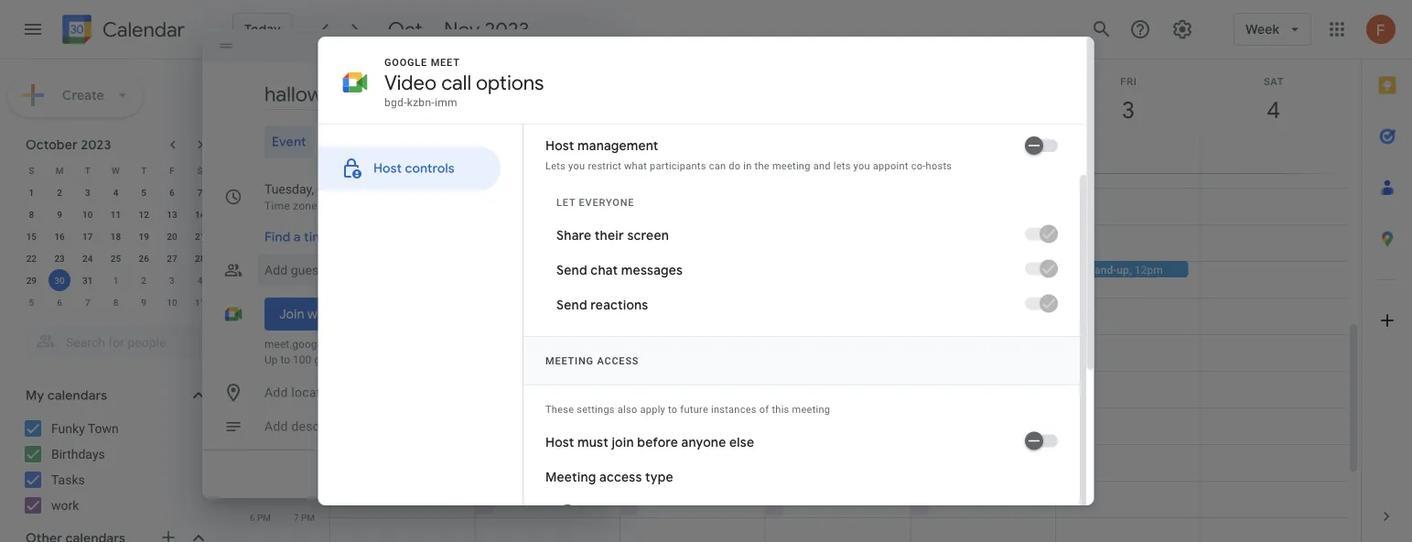 Task type: describe. For each thing, give the bounding box(es) containing it.
11 right the 28 element
[[244, 255, 255, 266]]

25
[[111, 253, 121, 264]]

13 element
[[161, 203, 183, 225]]

4 cell from the left
[[1056, 136, 1201, 173]]

daily stand-up button
[[640, 261, 753, 277]]

0 horizontal spatial 2023
[[81, 136, 111, 153]]

oct – nov 2023
[[388, 16, 530, 42]]

3 up from the left
[[1117, 263, 1130, 276]]

29 element
[[20, 269, 42, 291]]

8 inside 'element'
[[113, 297, 118, 308]]

2 t from the left
[[141, 165, 147, 176]]

event
[[272, 134, 306, 150]]

halloween button
[[621, 155, 755, 171]]

7 for november 7 element
[[85, 297, 90, 308]]

october 2023 grid
[[17, 159, 214, 313]]

row group containing 1
[[17, 181, 214, 313]]

5 pm
[[294, 439, 315, 450]]

up inside button
[[702, 263, 714, 276]]

october
[[26, 136, 78, 153]]

new
[[529, 136, 549, 147]]

day inside saci day halloween
[[649, 138, 667, 151]]

12pm inside button
[[1010, 263, 1039, 276]]

find a time button
[[257, 221, 339, 254]]

20 element
[[161, 225, 183, 247]]

tasks
[[51, 472, 85, 487]]

row containing 1 pending task
[[322, 136, 1361, 173]]

a
[[294, 229, 301, 245]]

join with google meet link
[[265, 298, 429, 331]]

0 vertical spatial 8
[[29, 209, 34, 220]]

connections
[[344, 353, 404, 366]]

calendar
[[103, 17, 185, 43]]

join
[[279, 306, 304, 322]]

1 vertical spatial 6 pm
[[250, 512, 271, 523]]

my calendars button
[[4, 381, 227, 410]]

up
[[265, 353, 278, 366]]

with
[[307, 306, 333, 322]]

1 horizontal spatial tab list
[[1362, 60, 1413, 491]]

nov
[[444, 16, 480, 42]]

21
[[195, 231, 205, 242]]

row containing 8
[[17, 203, 214, 225]]

16 element
[[49, 225, 71, 247]]

4 down the 28 element
[[198, 275, 203, 286]]

19
[[139, 231, 149, 242]]

f
[[170, 165, 175, 176]]

october 2023
[[26, 136, 111, 153]]

1:30
[[644, 332, 665, 345]]

1 up from the left
[[557, 263, 569, 276]]

november 11 element
[[189, 291, 211, 313]]

of
[[936, 157, 947, 169]]

day inside button
[[915, 157, 934, 169]]

14
[[195, 209, 205, 220]]

3 12pm from the left
[[1135, 263, 1164, 276]]

2:30pm
[[678, 332, 716, 345]]

calendars
[[48, 387, 107, 404]]

15 element
[[20, 225, 42, 247]]

m
[[56, 165, 64, 176]]

7 pm
[[294, 512, 315, 523]]

today button
[[233, 13, 293, 46]]

1 vertical spatial 10 am
[[244, 219, 271, 230]]

funky town
[[51, 421, 119, 436]]

12 element
[[133, 203, 155, 225]]

november 4 element
[[189, 269, 211, 291]]

new element
[[525, 134, 554, 148]]

main drawer image
[[22, 18, 44, 40]]

saci day halloween
[[625, 138, 677, 169]]

15
[[26, 231, 37, 242]]

12pm button
[[930, 261, 1044, 277]]

22
[[26, 253, 37, 264]]

3 stand- from the left
[[1086, 263, 1117, 276]]

17 element
[[77, 225, 99, 247]]

november 1 element
[[105, 269, 127, 291]]

0 horizontal spatial 3 pm
[[250, 402, 271, 413]]

gmt-06
[[240, 140, 271, 151]]

task
[[549, 138, 570, 151]]

event button
[[265, 125, 314, 158]]

am left a
[[257, 219, 271, 230]]

1 vertical spatial 1 pm
[[250, 329, 271, 340]]

grid containing 1 pending task
[[234, 60, 1361, 542]]

day of the dead cell
[[911, 136, 1056, 173]]

november 7 element
[[77, 291, 99, 313]]

schedule
[[462, 134, 518, 150]]

1 inside button
[[498, 138, 504, 151]]

14 element
[[189, 203, 211, 225]]

1 horizontal spatial 7
[[198, 187, 203, 198]]

w
[[112, 165, 120, 176]]

2 s from the left
[[197, 165, 203, 176]]

gmt-05
[[285, 140, 316, 151]]

kzbn-
[[376, 338, 403, 351]]

2 daily stand-up , 12pm from the left
[[1059, 263, 1164, 276]]

1 cell from the left
[[331, 136, 476, 173]]

3 cell from the left
[[766, 136, 911, 173]]

29
[[26, 275, 37, 286]]

18
[[111, 231, 121, 242]]

27
[[167, 253, 177, 264]]

28
[[195, 253, 205, 264]]

30, today element
[[49, 269, 71, 291]]

november 3 element
[[161, 269, 183, 291]]

5 for november 5 element in the bottom left of the page
[[29, 297, 34, 308]]

dead
[[968, 157, 993, 169]]

am down 06
[[257, 182, 271, 193]]

2 horizontal spatial 12
[[289, 255, 299, 266]]

day of the dead button
[[911, 155, 1045, 171]]

my calendars
[[26, 387, 107, 404]]

find
[[265, 229, 291, 245]]

the
[[949, 157, 965, 169]]

gmt- for 06
[[240, 140, 261, 151]]

31
[[82, 275, 93, 286]]

1:30 – 2:30pm
[[644, 332, 716, 345]]

1 12pm from the left
[[575, 263, 603, 276]]

1 daily stand-up , 12pm from the left
[[499, 263, 603, 276]]

23 element
[[49, 247, 71, 269]]

1 stand- from the left
[[525, 263, 557, 276]]

1 pending task
[[498, 138, 570, 151]]

30 cell
[[46, 269, 74, 291]]

november 6 element
[[49, 291, 71, 313]]

19 element
[[133, 225, 155, 247]]

appointment schedule
[[378, 134, 518, 150]]

26
[[139, 253, 149, 264]]

20
[[167, 231, 177, 242]]

my
[[26, 387, 44, 404]]

25 element
[[105, 247, 127, 269]]

join with google meet
[[279, 306, 414, 322]]

– for 1:30
[[668, 332, 675, 345]]

pending
[[507, 138, 546, 151]]

26 element
[[133, 247, 155, 269]]

imm
[[403, 338, 425, 351]]

21 element
[[189, 225, 211, 247]]

0 vertical spatial 3 pm
[[294, 365, 315, 376]]



Task type: vqa. For each thing, say whether or not it's contained in the screenshot.


Task type: locate. For each thing, give the bounding box(es) containing it.
t left f
[[141, 165, 147, 176]]

2 daily from the left
[[644, 263, 667, 276]]

0 horizontal spatial 6 pm
[[250, 512, 271, 523]]

0 horizontal spatial ,
[[569, 263, 572, 276]]

0 horizontal spatial stand-
[[525, 263, 557, 276]]

4 pm left 5 pm
[[250, 439, 271, 450]]

day left of
[[915, 157, 934, 169]]

november 2 element
[[133, 269, 155, 291]]

1 horizontal spatial day
[[915, 157, 934, 169]]

,
[[569, 263, 572, 276], [1130, 263, 1132, 276]]

3 daily from the left
[[1059, 263, 1083, 276]]

s left m
[[29, 165, 34, 176]]

row group
[[17, 181, 214, 313]]

1 vertical spatial 8
[[113, 297, 118, 308]]

1 horizontal spatial daily
[[644, 263, 667, 276]]

13
[[167, 209, 177, 220]]

oct
[[388, 16, 423, 42]]

3 pm down up in the bottom of the page
[[250, 402, 271, 413]]

16
[[54, 231, 65, 242]]

tab list
[[1362, 60, 1413, 491], [217, 125, 591, 158]]

gmt- left event
[[240, 140, 261, 151]]

0 vertical spatial 1 pm
[[294, 292, 315, 303]]

1 horizontal spatial 5
[[141, 187, 147, 198]]

6 pm up 7 pm
[[294, 475, 315, 486]]

find a time
[[265, 229, 332, 245]]

0 horizontal spatial daily
[[499, 263, 522, 276]]

1 horizontal spatial 12
[[245, 292, 255, 303]]

18 element
[[105, 225, 127, 247]]

2 horizontal spatial up
[[1117, 263, 1130, 276]]

my calendars list
[[4, 414, 227, 520]]

daily
[[499, 263, 522, 276], [644, 263, 667, 276], [1059, 263, 1083, 276]]

17
[[82, 231, 93, 242]]

10 am down the 9 am
[[244, 219, 271, 230]]

1:30 – 2:30pm button
[[640, 316, 753, 351]]

0 horizontal spatial 9
[[57, 209, 62, 220]]

– inside button
[[668, 332, 675, 345]]

10 left find
[[244, 219, 255, 230]]

2 horizontal spatial 9
[[250, 182, 255, 193]]

11 left time
[[288, 219, 299, 230]]

0 horizontal spatial 12
[[139, 209, 149, 220]]

31 element
[[77, 269, 99, 291]]

1 horizontal spatial gmt-
[[285, 140, 306, 151]]

1 vertical spatial 4 pm
[[250, 439, 271, 450]]

row containing 29
[[17, 269, 214, 291]]

1 horizontal spatial s
[[197, 165, 203, 176]]

0 vertical spatial day
[[649, 138, 667, 151]]

2
[[57, 187, 62, 198], [141, 275, 147, 286], [294, 329, 299, 340], [250, 365, 255, 376]]

2 gmt- from the left
[[285, 140, 306, 151]]

0 horizontal spatial t
[[85, 165, 90, 176]]

4 pm up 5 pm
[[294, 402, 315, 413]]

1 vertical spatial 3 pm
[[250, 402, 271, 413]]

2 down join at bottom
[[294, 329, 299, 340]]

1 vertical spatial –
[[668, 332, 675, 345]]

5
[[141, 187, 147, 198], [29, 297, 34, 308], [294, 439, 299, 450]]

0 vertical spatial 11 am
[[288, 219, 315, 230]]

saci day button
[[621, 136, 755, 153]]

0 horizontal spatial 12pm
[[575, 263, 603, 276]]

0 vertical spatial –
[[427, 16, 439, 42]]

22 element
[[20, 247, 42, 269]]

1 horizontal spatial 6 pm
[[294, 475, 315, 486]]

0 vertical spatial 5
[[141, 187, 147, 198]]

9 down gmt-06
[[250, 182, 255, 193]]

12pm
[[575, 263, 603, 276], [1010, 263, 1039, 276], [1135, 263, 1164, 276]]

am right a
[[301, 219, 315, 230]]

november 8 element
[[105, 291, 127, 313]]

5 for 5 pm
[[294, 439, 299, 450]]

1 horizontal spatial 2 pm
[[294, 329, 315, 340]]

day
[[649, 138, 667, 151], [915, 157, 934, 169]]

daily stand-up , 12pm
[[499, 263, 603, 276], [1059, 263, 1164, 276]]

1 horizontal spatial 2023
[[485, 16, 530, 42]]

28 element
[[189, 247, 211, 269]]

12 inside 12 element
[[139, 209, 149, 220]]

1 s from the left
[[29, 165, 34, 176]]

appointment
[[378, 134, 459, 150]]

1 vertical spatial day
[[915, 157, 934, 169]]

4 up 5 pm
[[294, 402, 299, 413]]

2023
[[485, 16, 530, 42], [81, 136, 111, 153]]

1 horizontal spatial 8
[[113, 297, 118, 308]]

12 right november 11 element
[[245, 292, 255, 303]]

daily inside button
[[644, 263, 667, 276]]

meet.google.com/bgd-
[[265, 338, 376, 351]]

stand-
[[525, 263, 557, 276], [670, 263, 702, 276], [1086, 263, 1117, 276]]

0 horizontal spatial 4 pm
[[250, 439, 271, 450]]

0 vertical spatial 12
[[139, 209, 149, 220]]

10 down november 3 element
[[167, 297, 177, 308]]

november 5 element
[[20, 291, 42, 313]]

row containing 22
[[17, 247, 214, 269]]

1 horizontal spatial 12pm
[[1010, 263, 1039, 276]]

7
[[198, 187, 203, 198], [85, 297, 90, 308], [294, 512, 299, 523]]

7 down the 31 element
[[85, 297, 90, 308]]

0 horizontal spatial 12 pm
[[245, 292, 271, 303]]

2 left up in the bottom of the page
[[250, 365, 255, 376]]

cell containing saci day
[[621, 136, 766, 173]]

11 am
[[288, 219, 315, 230], [244, 255, 271, 266]]

am down find
[[257, 255, 271, 266]]

2 up november 9 element at the bottom
[[141, 275, 147, 286]]

30
[[54, 275, 65, 286]]

06
[[261, 140, 271, 151]]

1 vertical spatial 5
[[29, 297, 34, 308]]

1 vertical spatial 12
[[289, 255, 299, 266]]

0 vertical spatial 9
[[250, 182, 255, 193]]

1 pm up up in the bottom of the page
[[250, 329, 271, 340]]

am
[[257, 182, 271, 193], [301, 182, 315, 193], [257, 219, 271, 230], [301, 219, 315, 230], [257, 255, 271, 266]]

daily stand-up
[[644, 263, 714, 276]]

day of the dead
[[915, 157, 993, 169]]

1
[[498, 138, 504, 151], [29, 187, 34, 198], [113, 275, 118, 286], [294, 292, 299, 303], [250, 329, 255, 340]]

1 , from the left
[[569, 263, 572, 276]]

birthdays
[[51, 446, 105, 461]]

4 left 5 pm
[[250, 439, 255, 450]]

gmt- right 06
[[285, 140, 306, 151]]

9 up 16 element
[[57, 209, 62, 220]]

Add title text field
[[265, 81, 591, 108]]

time
[[304, 229, 332, 245]]

2023 right nov
[[485, 16, 530, 42]]

11 up 18
[[111, 209, 121, 220]]

2 horizontal spatial daily
[[1059, 263, 1083, 276]]

0 horizontal spatial up
[[557, 263, 569, 276]]

1 horizontal spatial ,
[[1130, 263, 1132, 276]]

s right f
[[197, 165, 203, 176]]

– right 1:30
[[668, 332, 675, 345]]

0 vertical spatial 10 am
[[288, 182, 315, 193]]

2 stand- from the left
[[670, 263, 702, 276]]

8 up 15 element
[[29, 209, 34, 220]]

6 inside the november 6 element
[[57, 297, 62, 308]]

cell
[[331, 136, 476, 173], [621, 136, 766, 173], [766, 136, 911, 173], [1056, 136, 1201, 173], [1201, 136, 1346, 173]]

1 vertical spatial 7
[[85, 297, 90, 308]]

2 pm down join at bottom
[[294, 329, 315, 340]]

1 horizontal spatial 1 pm
[[294, 292, 315, 303]]

10 right the 9 am
[[288, 182, 299, 193]]

5 up 12 element
[[141, 187, 147, 198]]

7 for 7 pm
[[294, 512, 299, 523]]

10 element
[[77, 203, 99, 225]]

0 horizontal spatial 11 am
[[244, 255, 271, 266]]

4 pm
[[294, 402, 315, 413], [250, 439, 271, 450]]

1 horizontal spatial up
[[702, 263, 714, 276]]

0 horizontal spatial 10 am
[[244, 219, 271, 230]]

row containing s
[[17, 159, 214, 181]]

11 down november 4 element
[[195, 297, 205, 308]]

6 down 30, today element
[[57, 297, 62, 308]]

1 horizontal spatial 10 am
[[288, 182, 315, 193]]

guest
[[314, 353, 342, 366]]

5 down 29 element
[[29, 297, 34, 308]]

5 inside grid
[[294, 439, 299, 450]]

2 pm left to
[[250, 365, 271, 376]]

6 down f
[[169, 187, 175, 198]]

0 vertical spatial 6 pm
[[294, 475, 315, 486]]

6 pm left 7 pm
[[250, 512, 271, 523]]

grid
[[234, 60, 1361, 542]]

tab list containing event
[[217, 125, 591, 158]]

am down 05
[[301, 182, 315, 193]]

2 down m
[[57, 187, 62, 198]]

6
[[169, 187, 175, 198], [57, 297, 62, 308], [294, 475, 299, 486], [250, 512, 255, 523]]

2 horizontal spatial stand-
[[1086, 263, 1117, 276]]

0 horizontal spatial 7
[[85, 297, 90, 308]]

gmt- for 05
[[285, 140, 306, 151]]

9 for 9 am
[[250, 182, 255, 193]]

calendar element
[[59, 11, 185, 51]]

9 inside november 9 element
[[141, 297, 147, 308]]

google
[[336, 306, 380, 322]]

2 cell from the left
[[621, 136, 766, 173]]

november 10 element
[[161, 291, 183, 313]]

t
[[85, 165, 90, 176], [141, 165, 147, 176]]

to
[[281, 353, 290, 366]]

12
[[139, 209, 149, 220], [289, 255, 299, 266], [245, 292, 255, 303]]

1 vertical spatial 2023
[[81, 136, 111, 153]]

1 horizontal spatial stand-
[[670, 263, 702, 276]]

2 12pm from the left
[[1010, 263, 1039, 276]]

2 , from the left
[[1130, 263, 1132, 276]]

task button
[[321, 125, 363, 158]]

1 pending task button
[[476, 136, 610, 153]]

100
[[293, 353, 312, 366]]

1 horizontal spatial t
[[141, 165, 147, 176]]

23
[[54, 253, 65, 264]]

day up halloween
[[649, 138, 667, 151]]

1 horizontal spatial 3 pm
[[294, 365, 315, 376]]

0 horizontal spatial s
[[29, 165, 34, 176]]

meet
[[383, 306, 414, 322]]

6 left 7 pm
[[250, 512, 255, 523]]

0 vertical spatial 2 pm
[[294, 329, 315, 340]]

funky
[[51, 421, 85, 436]]

1 horizontal spatial 12 pm
[[289, 255, 315, 266]]

5 up 7 pm
[[294, 439, 299, 450]]

0 horizontal spatial 1 pm
[[250, 329, 271, 340]]

2 horizontal spatial 12pm
[[1135, 263, 1164, 276]]

2 horizontal spatial 5
[[294, 439, 299, 450]]

9 for november 9 element at the bottom
[[141, 297, 147, 308]]

t right m
[[85, 165, 90, 176]]

8
[[29, 209, 34, 220], [113, 297, 118, 308]]

2 vertical spatial 7
[[294, 512, 299, 523]]

0 horizontal spatial 2 pm
[[250, 365, 271, 376]]

4 up "11" element
[[113, 187, 118, 198]]

0 horizontal spatial –
[[427, 16, 439, 42]]

1 gmt- from the left
[[240, 140, 261, 151]]

november 9 element
[[133, 291, 155, 313]]

0 horizontal spatial 5
[[29, 297, 34, 308]]

town
[[88, 421, 119, 436]]

0 vertical spatial 7
[[198, 187, 203, 198]]

11 element
[[105, 203, 127, 225]]

1 vertical spatial 11 am
[[244, 255, 271, 266]]

1 daily from the left
[[499, 263, 522, 276]]

0 horizontal spatial tab list
[[217, 125, 591, 158]]

0 horizontal spatial gmt-
[[240, 140, 261, 151]]

stand- inside button
[[670, 263, 702, 276]]

pm
[[301, 255, 315, 266], [257, 292, 271, 303], [301, 292, 315, 303], [257, 329, 271, 340], [301, 329, 315, 340], [257, 365, 271, 376], [301, 365, 315, 376], [257, 402, 271, 413], [301, 402, 315, 413], [257, 439, 271, 450], [301, 439, 315, 450], [301, 475, 315, 486], [257, 512, 271, 523], [301, 512, 315, 523]]

8 down november 1 element
[[113, 297, 118, 308]]

1 t from the left
[[85, 165, 90, 176]]

1 vertical spatial 9
[[57, 209, 62, 220]]

1 horizontal spatial 11 am
[[288, 219, 315, 230]]

1 horizontal spatial 4 pm
[[294, 402, 315, 413]]

2 horizontal spatial 7
[[294, 512, 299, 523]]

0 horizontal spatial 8
[[29, 209, 34, 220]]

10 am right the 9 am
[[288, 182, 315, 193]]

saci
[[625, 138, 646, 151]]

1 vertical spatial 12 pm
[[245, 292, 271, 303]]

halloween
[[625, 157, 677, 169]]

1 horizontal spatial daily stand-up , 12pm
[[1059, 263, 1164, 276]]

3 pm right to
[[294, 365, 315, 376]]

2023 right october on the left top
[[81, 136, 111, 153]]

6 up 7 pm
[[294, 475, 299, 486]]

0 vertical spatial 12 pm
[[289, 255, 315, 266]]

row containing 1
[[17, 181, 214, 203]]

calendar heading
[[99, 17, 185, 43]]

row containing 5
[[17, 291, 214, 313]]

today
[[244, 21, 281, 38]]

7 up 14 element
[[198, 187, 203, 198]]

1 pm up join at bottom
[[294, 292, 315, 303]]

1 horizontal spatial –
[[668, 332, 675, 345]]

24
[[82, 253, 93, 264]]

12 pm down find a time
[[289, 255, 315, 266]]

12 down a
[[289, 255, 299, 266]]

work
[[51, 498, 79, 513]]

10 am
[[288, 182, 315, 193], [244, 219, 271, 230]]

4
[[113, 187, 118, 198], [198, 275, 203, 286], [294, 402, 299, 413], [250, 439, 255, 450]]

0 vertical spatial 4 pm
[[294, 402, 315, 413]]

row containing 15
[[17, 225, 214, 247]]

0 horizontal spatial daily stand-up , 12pm
[[499, 263, 603, 276]]

gmt-
[[240, 140, 261, 151], [285, 140, 306, 151]]

0 vertical spatial 2023
[[485, 16, 530, 42]]

7 inside november 7 element
[[85, 297, 90, 308]]

10 up 17
[[82, 209, 93, 220]]

0 horizontal spatial day
[[649, 138, 667, 151]]

2 vertical spatial 12
[[245, 292, 255, 303]]

05
[[306, 140, 316, 151]]

– for oct
[[427, 16, 439, 42]]

1 vertical spatial 2 pm
[[250, 365, 271, 376]]

row
[[322, 136, 1361, 173], [17, 159, 214, 181], [17, 181, 214, 203], [17, 203, 214, 225], [17, 225, 214, 247], [17, 247, 214, 269], [17, 269, 214, 291], [17, 291, 214, 313]]

27 element
[[161, 247, 183, 269]]

2 vertical spatial 5
[[294, 439, 299, 450]]

12 pm right november 11 element
[[245, 292, 271, 303]]

12 up 19
[[139, 209, 149, 220]]

2 vertical spatial 9
[[141, 297, 147, 308]]

24 element
[[77, 247, 99, 269]]

2 up from the left
[[702, 263, 714, 276]]

3 pm
[[294, 365, 315, 376], [250, 402, 271, 413]]

7 down 5 pm
[[294, 512, 299, 523]]

5 cell from the left
[[1201, 136, 1346, 173]]

up
[[557, 263, 569, 276], [702, 263, 714, 276], [1117, 263, 1130, 276]]

– right oct
[[427, 16, 439, 42]]

1 horizontal spatial 9
[[141, 297, 147, 308]]

–
[[427, 16, 439, 42], [668, 332, 675, 345]]

None search field
[[0, 319, 227, 359]]

10
[[288, 182, 299, 193], [82, 209, 93, 220], [244, 219, 255, 230], [167, 297, 177, 308]]

meet.google.com/bgd-kzbn-imm up to 100 guest connections
[[265, 338, 425, 366]]

task
[[328, 134, 356, 150]]

9 down november 2 element
[[141, 297, 147, 308]]

9 am
[[250, 182, 271, 193]]



